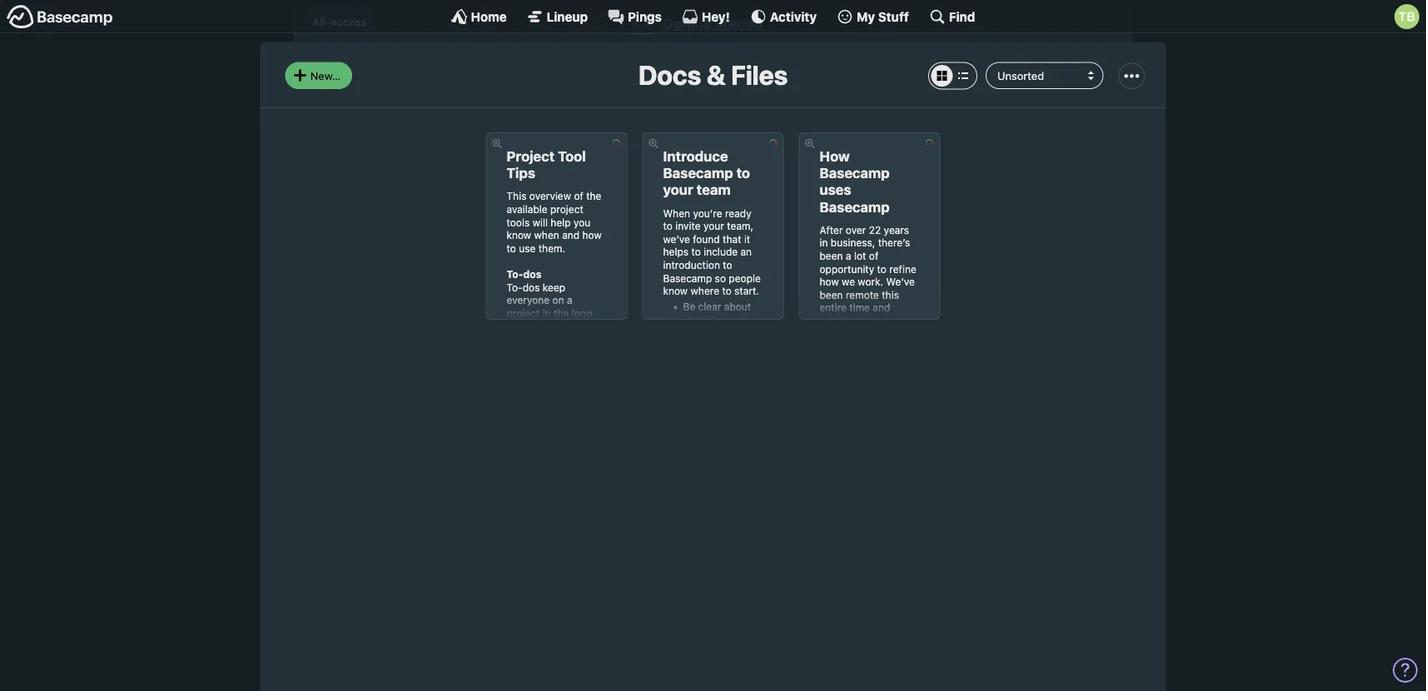 Task type: vqa. For each thing, say whether or not it's contained in the screenshot.
breadcrumb element
yes



Task type: describe. For each thing, give the bounding box(es) containing it.
lot
[[854, 250, 866, 262]]

find button
[[929, 8, 975, 25]]

helps
[[663, 247, 689, 258]]

dos.
[[559, 373, 579, 384]]

of inside "this overview of the available project tools will help you know when and how to use them."
[[574, 191, 584, 202]]

know inside after over 22 years in business, there's been a lot of opportunity to refine how we work. we've been remote this entire time and people often want to know how we structure all the stuff: the work, the teams, and how we use basecamp ourse...
[[820, 328, 844, 340]]

to up work.
[[877, 263, 887, 275]]

introduce
[[663, 148, 728, 165]]

lineup link
[[527, 8, 588, 25]]

getting started
[[663, 16, 763, 32]]

team,
[[727, 221, 754, 232]]

project inside to-dos to-dos keep everyone on a project in the loop about the work that needs to be done and who's responsible. let's dig into to-dos.
[[507, 308, 540, 319]]

uses
[[820, 182, 851, 198]]

your inside introduce basecamp to your team
[[663, 182, 693, 198]]

and inside to-dos to-dos keep everyone on a project in the loop about the work that needs to be done and who's responsible. let's dig into to-dos.
[[507, 347, 524, 358]]

you
[[574, 217, 591, 228]]

how down work,
[[874, 367, 894, 379]]

what
[[683, 314, 706, 326]]

be
[[683, 301, 695, 313]]

will
[[533, 217, 548, 228]]

22
[[869, 224, 881, 236]]

activity link
[[750, 8, 817, 25]]

getting
[[663, 16, 711, 32]]

started
[[714, 16, 763, 32]]

new… button
[[285, 62, 352, 89]]

tool
[[558, 148, 586, 165]]

tools
[[507, 217, 530, 228]]

pings button
[[608, 8, 662, 25]]

about inside to-dos to-dos keep everyone on a project in the loop about the work that needs to be done and who's responsible. let's dig into to-dos.
[[507, 321, 534, 332]]

lineup
[[547, 9, 588, 24]]

how down opportunity
[[820, 276, 839, 288]]

1 to- from the top
[[507, 269, 523, 280]]

done
[[565, 334, 589, 345]]

time
[[850, 302, 870, 314]]

be
[[550, 334, 562, 345]]

dig
[[507, 373, 521, 384]]

when
[[534, 230, 559, 241]]

the up work,
[[879, 341, 894, 353]]

hey! button
[[682, 8, 730, 25]]

this overview of the available project tools will help you know when and how to use them.
[[507, 191, 602, 254]]

&
[[707, 59, 726, 91]]

can
[[683, 327, 700, 339]]

use inside "this overview of the available project tools will help you know when and how to use them."
[[519, 243, 536, 254]]

0 vertical spatial dos
[[523, 269, 542, 280]]

the down structure
[[847, 354, 863, 366]]

people inside when you're ready to invite your team, we've found that it helps to include           an introduction to basecamp so people know where to start. be clear about what basecamp can do for them
[[729, 273, 761, 284]]

to inside introduce basecamp to your team
[[737, 165, 750, 181]]

docs
[[638, 59, 701, 91]]

found
[[693, 234, 720, 245]]

all-
[[312, 15, 331, 28]]

let's
[[567, 360, 589, 371]]

so
[[715, 273, 726, 284]]

this
[[507, 191, 527, 202]]

all
[[865, 341, 876, 353]]

tim burton image
[[1395, 4, 1420, 29]]

them.
[[538, 243, 565, 254]]

docs & files
[[638, 59, 788, 91]]

it
[[744, 234, 750, 245]]

and inside "this overview of the available project tools will help you know when and how to use them."
[[562, 230, 580, 241]]

ready
[[725, 208, 752, 219]]

my
[[857, 9, 875, 24]]

to up introduction
[[691, 247, 701, 258]]

there's
[[878, 237, 910, 249]]

refine
[[889, 263, 916, 275]]

project inside "this overview of the available project tools will help you know when and how to use them."
[[550, 204, 584, 215]]

that inside to-dos to-dos keep everyone on a project in the loop about the work that needs to be done and who's responsible. let's dig into to-dos.
[[580, 321, 599, 332]]

pings
[[628, 9, 662, 24]]

to right want
[[907, 315, 917, 327]]

home
[[471, 9, 507, 24]]

basecamp up 'for'
[[709, 314, 758, 326]]

on
[[553, 295, 564, 306]]

needs
[[507, 334, 535, 345]]

activity
[[770, 9, 817, 24]]

basecamp inside after over 22 years in business, there's been a lot of opportunity to refine how we work. we've been remote this entire time and people often want to know how we structure all the stuff: the work, the teams, and how we use basecamp ourse...
[[839, 380, 888, 392]]

this
[[882, 289, 899, 301]]

files
[[731, 59, 788, 91]]

start.
[[734, 286, 759, 297]]

teams,
[[820, 367, 851, 379]]

a inside to-dos to-dos keep everyone on a project in the loop about the work that needs to be done and who's responsible. let's dig into to-dos.
[[567, 295, 573, 306]]

entire
[[820, 302, 847, 314]]

ourse...
[[820, 393, 855, 405]]

work.
[[858, 276, 884, 288]]

introduction
[[663, 260, 720, 271]]

business,
[[831, 237, 875, 249]]

know inside "this overview of the available project tools will help you know when and how to use them."
[[507, 230, 531, 241]]

how basecamp uses basecamp
[[820, 148, 890, 215]]

invite
[[675, 221, 701, 232]]

we've
[[663, 234, 690, 245]]

breadcrumb element
[[293, 6, 1133, 42]]

access
[[331, 15, 367, 28]]

work,
[[866, 354, 891, 366]]

and down work,
[[854, 367, 872, 379]]

hey!
[[702, 9, 730, 24]]

when
[[663, 208, 690, 219]]

all-access
[[312, 15, 367, 28]]

include
[[704, 247, 738, 258]]

years
[[884, 224, 909, 236]]



Task type: locate. For each thing, give the bounding box(es) containing it.
0 horizontal spatial use
[[519, 243, 536, 254]]

0 horizontal spatial we
[[842, 276, 855, 288]]

responsible.
[[507, 360, 564, 371]]

1 vertical spatial a
[[567, 295, 573, 306]]

0 vertical spatial that
[[723, 234, 741, 245]]

0 horizontal spatial a
[[567, 295, 573, 306]]

new…
[[310, 69, 341, 82]]

the down on
[[554, 308, 569, 319]]

overview
[[529, 191, 571, 202]]

work
[[554, 321, 577, 332]]

dos
[[523, 269, 542, 280], [523, 282, 540, 293]]

1 vertical spatial we
[[869, 328, 883, 340]]

a right on
[[567, 295, 573, 306]]

introduce basecamp to your team
[[663, 148, 750, 198]]

1 horizontal spatial we
[[869, 328, 883, 340]]

use inside after over 22 years in business, there's been a lot of opportunity to refine how we work. we've been remote this entire time and people often want to know how we structure all the stuff: the work, the teams, and how we use basecamp ourse...
[[820, 380, 836, 392]]

after
[[820, 224, 843, 236]]

to
[[737, 165, 750, 181], [663, 221, 673, 232], [507, 243, 516, 254], [691, 247, 701, 258], [723, 260, 732, 271], [877, 263, 887, 275], [722, 286, 732, 297], [907, 315, 917, 327], [538, 334, 548, 345]]

to up we've
[[663, 221, 673, 232]]

0 horizontal spatial project
[[507, 308, 540, 319]]

0 horizontal spatial about
[[507, 321, 534, 332]]

over
[[846, 224, 866, 236]]

find
[[949, 9, 975, 24]]

basecamp
[[663, 165, 733, 181], [820, 165, 890, 181], [820, 199, 890, 215], [663, 273, 712, 284], [709, 314, 758, 326], [839, 380, 888, 392]]

to up who's
[[538, 334, 548, 345]]

we've
[[886, 276, 915, 288]]

remote
[[846, 289, 879, 301]]

0 vertical spatial know
[[507, 230, 531, 241]]

often
[[855, 315, 879, 327]]

0 vertical spatial people
[[729, 273, 761, 284]]

how
[[820, 148, 850, 165]]

1 vertical spatial project
[[507, 308, 540, 319]]

0 vertical spatial we
[[842, 276, 855, 288]]

that
[[723, 234, 741, 245], [580, 321, 599, 332]]

your down the you're
[[703, 221, 724, 232]]

of right 'lot'
[[869, 250, 879, 262]]

a left 'lot'
[[846, 250, 851, 262]]

1 vertical spatial know
[[663, 286, 688, 297]]

1 vertical spatial about
[[507, 321, 534, 332]]

we down opportunity
[[842, 276, 855, 288]]

where
[[691, 286, 719, 297]]

people
[[729, 273, 761, 284], [820, 315, 852, 327]]

how down often
[[847, 328, 867, 340]]

for
[[718, 327, 731, 339]]

about inside when you're ready to invite your team, we've found that it helps to include           an introduction to basecamp so people know where to start. be clear about what basecamp can do for them
[[724, 301, 751, 313]]

1 horizontal spatial that
[[723, 234, 741, 245]]

in down 'everyone'
[[543, 308, 551, 319]]

your inside when you're ready to invite your team, we've found that it helps to include           an introduction to basecamp so people know where to start. be clear about what basecamp can do for them
[[703, 221, 724, 232]]

keep
[[543, 282, 565, 293]]

1 horizontal spatial in
[[820, 237, 828, 249]]

main element
[[0, 0, 1426, 33]]

and down needs
[[507, 347, 524, 358]]

want
[[882, 315, 905, 327]]

home link
[[451, 8, 507, 25]]

0 vertical spatial a
[[846, 250, 851, 262]]

loop
[[572, 308, 592, 319]]

1 vertical spatial of
[[869, 250, 879, 262]]

know up the be
[[663, 286, 688, 297]]

2 vertical spatial know
[[820, 328, 844, 340]]

basecamp up the uses
[[820, 165, 890, 181]]

of inside after over 22 years in business, there's been a lot of opportunity to refine how we work. we've been remote this entire time and people often want to know how we structure all the stuff: the work, the teams, and how we use basecamp ourse...
[[869, 250, 879, 262]]

2 horizontal spatial know
[[820, 328, 844, 340]]

about down start.
[[724, 301, 751, 313]]

project up help
[[550, 204, 584, 215]]

0 vertical spatial about
[[724, 301, 751, 313]]

getting started link
[[663, 16, 763, 32]]

do
[[703, 327, 715, 339]]

2 horizontal spatial we
[[897, 367, 910, 379]]

0 vertical spatial use
[[519, 243, 536, 254]]

that down loop
[[580, 321, 599, 332]]

basecamp up ourse...
[[839, 380, 888, 392]]

0 horizontal spatial your
[[663, 182, 693, 198]]

1 horizontal spatial project
[[550, 204, 584, 215]]

1 horizontal spatial people
[[820, 315, 852, 327]]

in
[[820, 237, 828, 249], [543, 308, 551, 319]]

when you're ready to invite your team, we've found that it helps to include           an introduction to basecamp so people know where to start. be clear about what basecamp can do for them
[[663, 208, 761, 339]]

that inside when you're ready to invite your team, we've found that it helps to include           an introduction to basecamp so people know where to start. be clear about what basecamp can do for them
[[723, 234, 741, 245]]

how inside "this overview of the available project tools will help you know when and how to use them."
[[582, 230, 602, 241]]

to down tools on the left top of the page
[[507, 243, 516, 254]]

all-access element
[[306, 6, 373, 33]]

we down want
[[897, 367, 910, 379]]

switch accounts image
[[7, 4, 113, 30]]

1 vertical spatial dos
[[523, 282, 540, 293]]

know down tools on the left top of the page
[[507, 230, 531, 241]]

0 vertical spatial been
[[820, 250, 843, 262]]

to-
[[507, 269, 523, 280], [507, 282, 523, 293]]

how down the you
[[582, 230, 602, 241]]

team
[[697, 182, 731, 198]]

project tool tips
[[507, 148, 586, 181]]

1 vertical spatial to-
[[507, 282, 523, 293]]

know inside when you're ready to invite your team, we've found that it helps to include           an introduction to basecamp so people know where to start. be clear about what basecamp can do for them
[[663, 286, 688, 297]]

about up needs
[[507, 321, 534, 332]]

know
[[507, 230, 531, 241], [663, 286, 688, 297], [820, 328, 844, 340]]

of
[[574, 191, 584, 202], [869, 250, 879, 262]]

your
[[663, 182, 693, 198], [703, 221, 724, 232]]

the up the be
[[536, 321, 552, 332]]

been
[[820, 250, 843, 262], [820, 289, 843, 301]]

basecamp down introduce
[[663, 165, 733, 181]]

2 vertical spatial we
[[897, 367, 910, 379]]

0 horizontal spatial of
[[574, 191, 584, 202]]

people inside after over 22 years in business, there's been a lot of opportunity to refine how we work. we've been remote this entire time and people often want to know how we structure all the stuff: the work, the teams, and how we use basecamp ourse...
[[820, 315, 852, 327]]

1 been from the top
[[820, 250, 843, 262]]

1 vertical spatial people
[[820, 315, 852, 327]]

to up ready
[[737, 165, 750, 181]]

that left it
[[723, 234, 741, 245]]

1 vertical spatial been
[[820, 289, 843, 301]]

0 vertical spatial to-
[[507, 269, 523, 280]]

1 horizontal spatial about
[[724, 301, 751, 313]]

to inside to-dos to-dos keep everyone on a project in the loop about the work that needs to be done and who's responsible. let's dig into to-dos.
[[538, 334, 548, 345]]

to inside "this overview of the available project tools will help you know when and how to use them."
[[507, 243, 516, 254]]

0 horizontal spatial know
[[507, 230, 531, 241]]

who's
[[527, 347, 554, 358]]

them
[[734, 327, 758, 339]]

1 horizontal spatial know
[[663, 286, 688, 297]]

basecamp down introduction
[[663, 273, 712, 284]]

an
[[741, 247, 752, 258]]

clear
[[698, 301, 721, 313]]

people down entire
[[820, 315, 852, 327]]

basecamp inside introduce basecamp to your team
[[663, 165, 733, 181]]

to-dos to-dos keep everyone on a project in the loop about the work that needs to be done and who's responsible. let's dig into to-dos.
[[507, 269, 599, 384]]

1 vertical spatial use
[[820, 380, 836, 392]]

after over 22 years in business, there's been a lot of opportunity to refine how we work. we've been remote this entire time and people often want to know how we structure all the stuff: the work, the teams, and how we use basecamp ourse...
[[820, 224, 917, 405]]

available
[[507, 204, 548, 215]]

2 been from the top
[[820, 289, 843, 301]]

we up the all
[[869, 328, 883, 340]]

been up opportunity
[[820, 250, 843, 262]]

people up start.
[[729, 273, 761, 284]]

in down the after
[[820, 237, 828, 249]]

and
[[562, 230, 580, 241], [873, 302, 890, 314], [507, 347, 524, 358], [854, 367, 872, 379]]

into
[[524, 373, 542, 384]]

2 to- from the top
[[507, 282, 523, 293]]

use down teams,
[[820, 380, 836, 392]]

a inside after over 22 years in business, there's been a lot of opportunity to refine how we work. we've been remote this entire time and people often want to know how we structure all the stuff: the work, the teams, and how we use basecamp ourse...
[[846, 250, 851, 262]]

opportunity
[[820, 263, 874, 275]]

to down include
[[723, 260, 732, 271]]

my stuff
[[857, 9, 909, 24]]

1 horizontal spatial a
[[846, 250, 851, 262]]

of up the you
[[574, 191, 584, 202]]

basecamp up the 'over'
[[820, 199, 890, 215]]

1 vertical spatial in
[[543, 308, 551, 319]]

the inside "this overview of the available project tools will help you know when and how to use them."
[[586, 191, 602, 202]]

0 vertical spatial your
[[663, 182, 693, 198]]

1 horizontal spatial of
[[869, 250, 879, 262]]

0 horizontal spatial people
[[729, 273, 761, 284]]

1 vertical spatial that
[[580, 321, 599, 332]]

and down help
[[562, 230, 580, 241]]

my stuff button
[[837, 8, 909, 25]]

1 vertical spatial your
[[703, 221, 724, 232]]

0 vertical spatial project
[[550, 204, 584, 215]]

your up when
[[663, 182, 693, 198]]

know up structure
[[820, 328, 844, 340]]

been up entire
[[820, 289, 843, 301]]

the up the you
[[586, 191, 602, 202]]

0 vertical spatial of
[[574, 191, 584, 202]]

0 horizontal spatial that
[[580, 321, 599, 332]]

structure
[[820, 341, 863, 353]]

in inside after over 22 years in business, there's been a lot of opportunity to refine how we work. we've been remote this entire time and people often want to know how we structure all the stuff: the work, the teams, and how we use basecamp ourse...
[[820, 237, 828, 249]]

1 horizontal spatial your
[[703, 221, 724, 232]]

you're
[[693, 208, 722, 219]]

to down so
[[722, 286, 732, 297]]

stuff
[[878, 9, 909, 24]]

project
[[550, 204, 584, 215], [507, 308, 540, 319]]

0 horizontal spatial in
[[543, 308, 551, 319]]

stuff:
[[820, 354, 845, 366]]

we
[[842, 276, 855, 288], [869, 328, 883, 340], [897, 367, 910, 379]]

everyone
[[507, 295, 550, 306]]

0 vertical spatial in
[[820, 237, 828, 249]]

in inside to-dos to-dos keep everyone on a project in the loop about the work that needs to be done and who's responsible. let's dig into to-dos.
[[543, 308, 551, 319]]

use down "when"
[[519, 243, 536, 254]]

the right work,
[[894, 354, 909, 366]]

and down this
[[873, 302, 890, 314]]

project down 'everyone'
[[507, 308, 540, 319]]

tips
[[507, 165, 535, 181]]

1 horizontal spatial use
[[820, 380, 836, 392]]



